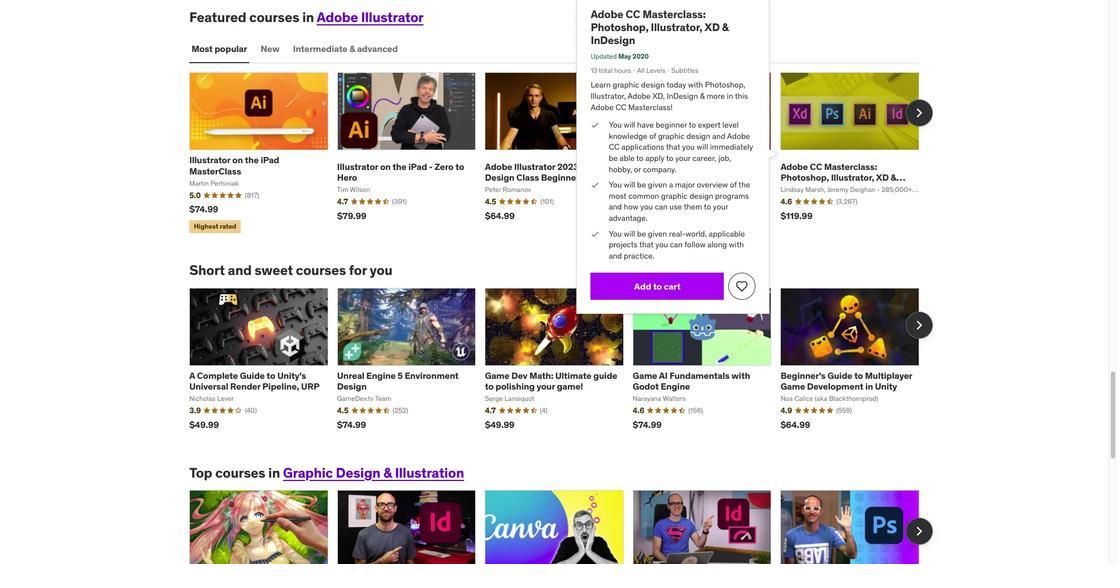 Task type: describe. For each thing, give the bounding box(es) containing it.
render
[[230, 381, 261, 392]]

285,000+
[[882, 185, 913, 194]]

& inside the "learn graphic design today with photoshop, illustrator, adobe xd, indesign & more in this adobe cc masterclass!"
[[700, 91, 705, 101]]

advanced
[[357, 43, 398, 54]]

a complete guide to unity's universal render pipeline, urp
[[189, 370, 320, 392]]

illustrator on the ipad masterclass link
[[189, 155, 279, 177]]

complete
[[197, 370, 238, 381]]

be for you will be given a major overview of the most common graphic design programs and how you can use them to your advantage.
[[637, 180, 646, 190]]

adobe inside adobe cc masterclass: photoshop, illustrator, xd & indesign
[[781, 161, 808, 172]]

real-
[[669, 229, 686, 239]]

level
[[723, 120, 739, 130]]

graphic inside the "learn graphic design today with photoshop, illustrator, adobe xd, indesign & more in this adobe cc masterclass!"
[[613, 80, 639, 90]]

game dev math: ultimate guide to polishing your game!
[[485, 370, 618, 392]]

to inside game dev math: ultimate guide to polishing your game!
[[485, 381, 494, 392]]

expert
[[698, 120, 721, 130]]

adobe inside adobe illustrator 2023 graphic design class beginner to pro
[[485, 161, 512, 172]]

and inside "you will have beginner to expert level knowledge of graphic design and adobe cc applications that you will immediately be able to apply to your career, job, hobby, or company."
[[712, 131, 726, 141]]

popular
[[215, 43, 247, 54]]

urp
[[301, 381, 320, 392]]

& inside adobe cc masterclass: photoshop, illustrator, xd & indesign updated may 2020
[[722, 20, 729, 34]]

graphic inside you will be given a major overview of the most common graphic design programs and how you can use them to your advantage.
[[661, 191, 688, 201]]

to inside beginner's guide to multiplayer game development in unity
[[855, 370, 863, 381]]

you right for
[[370, 262, 393, 279]]

- for 285,000+
[[877, 185, 880, 194]]

intermediate & advanced button
[[291, 35, 400, 62]]

all
[[637, 66, 645, 74]]

levels
[[646, 66, 666, 74]]

projects
[[609, 240, 638, 250]]

photoshop, inside the "learn graphic design today with photoshop, illustrator, adobe xd, indesign & more in this adobe cc masterclass!"
[[705, 80, 746, 90]]

13 total hours
[[591, 66, 631, 74]]

most
[[192, 43, 213, 54]]

hours
[[614, 66, 631, 74]]

ai
[[659, 370, 668, 381]]

illustrator, for adobe cc masterclass: photoshop, illustrator, xd & indesign
[[831, 172, 875, 183]]

of inside "you will have beginner to expert level knowledge of graphic design and adobe cc applications that you will immediately be able to apply to your career, job, hobby, or company."
[[650, 131, 656, 141]]

add
[[634, 281, 651, 292]]

environment
[[405, 370, 459, 381]]

for
[[349, 262, 367, 279]]

& inside button
[[350, 43, 355, 54]]

adobe cc masterclass: photoshop, illustrator, xd & indesign updated may 2020
[[591, 7, 729, 60]]

to right "apply"
[[666, 153, 674, 163]]

masterclass: for adobe cc masterclass: photoshop, illustrator, xd & indesign updated may 2020
[[643, 7, 706, 21]]

masterclass!
[[628, 102, 673, 112]]

this
[[735, 91, 748, 101]]

the inside you will be given a major overview of the most common graphic design programs and how you can use them to your advantage.
[[739, 180, 750, 190]]

photoshop, for adobe cc masterclass: photoshop, illustrator, xd & indesign updated may 2020
[[591, 20, 649, 34]]

updated
[[591, 52, 617, 60]]

in inside the "learn graphic design today with photoshop, illustrator, adobe xd, indesign & more in this adobe cc masterclass!"
[[727, 91, 733, 101]]

and inside you will be given a major overview of the most common graphic design programs and how you can use them to your advantage.
[[609, 202, 622, 212]]

game dev math: ultimate guide to polishing your game! link
[[485, 370, 618, 392]]

& inside adobe cc masterclass: photoshop, illustrator, xd & indesign
[[891, 172, 897, 183]]

ipad for masterclass
[[261, 155, 279, 166]]

with inside the game ai fundamentals with godot engine
[[732, 370, 750, 381]]

to inside a complete guide to unity's universal render pipeline, urp
[[267, 370, 275, 381]]

unity's
[[277, 370, 306, 381]]

top courses in graphic design & illustration
[[189, 464, 464, 482]]

intermediate & advanced
[[293, 43, 398, 54]]

game for to
[[485, 370, 510, 381]]

cart
[[664, 281, 681, 292]]

13
[[591, 66, 597, 74]]

total
[[599, 66, 613, 74]]

on for -
[[380, 161, 391, 172]]

you inside you will be given real-world, applicable projects that you can follow along with and practice.
[[656, 240, 668, 250]]

universal
[[189, 381, 228, 392]]

xsmall image
[[591, 180, 600, 191]]

beginner's
[[781, 370, 826, 381]]

guide inside a complete guide to unity's universal render pipeline, urp
[[240, 370, 265, 381]]

major
[[675, 180, 695, 190]]

beginner's guide to multiplayer game development in unity link
[[781, 370, 912, 392]]

illustrator inside adobe illustrator 2023 graphic design class beginner to pro
[[514, 161, 555, 172]]

most popular button
[[189, 35, 249, 62]]

pipeline,
[[262, 381, 299, 392]]

5
[[398, 370, 403, 381]]

hero
[[337, 172, 357, 183]]

may
[[618, 52, 631, 60]]

along
[[708, 240, 727, 250]]

next image for top courses in's carousel element
[[911, 523, 929, 541]]

courses for adobe
[[249, 9, 299, 26]]

masterclass: for adobe cc masterclass: photoshop, illustrator, xd & indesign
[[824, 161, 877, 172]]

unreal engine 5 environment design
[[337, 370, 459, 392]]

ultimate
[[555, 370, 592, 381]]

you for you will be given a major overview of the most common graphic design programs and how you can use them to your advantage.
[[609, 180, 622, 190]]

to inside adobe illustrator 2023 graphic design class beginner to pro
[[581, 172, 590, 183]]

to inside the "illustrator on the ipad - zero to hero"
[[456, 161, 464, 172]]

illustrator on the ipad - zero to hero link
[[337, 161, 464, 183]]

be for you will be given real-world, applicable projects that you can follow along with and practice.
[[637, 229, 646, 239]]

add to cart
[[634, 281, 681, 292]]

practice.
[[624, 251, 655, 261]]

game inside beginner's guide to multiplayer game development in unity
[[781, 381, 805, 392]]

you for you will be given real-world, applicable projects that you can follow along with and practice.
[[609, 229, 622, 239]]

graphic for 2023
[[581, 161, 614, 172]]

will up 'career,'
[[697, 142, 708, 152]]

how
[[624, 202, 639, 212]]

the for -
[[393, 161, 407, 172]]

your inside "you will have beginner to expert level knowledge of graphic design and adobe cc applications that you will immediately be able to apply to your career, job, hobby, or company."
[[676, 153, 691, 163]]

hobby,
[[609, 164, 632, 174]]

a
[[189, 370, 195, 381]]

game!
[[557, 381, 583, 392]]

able
[[620, 153, 635, 163]]

can inside you will be given a major overview of the most common graphic design programs and how you can use them to your advantage.
[[655, 202, 668, 212]]

indesign for adobe cc masterclass: photoshop, illustrator, xd & indesign updated may 2020
[[591, 34, 635, 47]]

godot
[[633, 381, 659, 392]]

a complete guide to unity's universal render pipeline, urp link
[[189, 370, 320, 392]]

adobe illustrator 2023 graphic design class beginner to pro
[[485, 161, 614, 183]]

top
[[189, 464, 212, 482]]

with inside you will be given real-world, applicable projects that you can follow along with and practice.
[[729, 240, 744, 250]]

lindsay
[[781, 185, 804, 194]]

xd for adobe cc masterclass: photoshop, illustrator, xd & indesign updated may 2020
[[705, 20, 720, 34]]

that inside you will be given real-world, applicable projects that you can follow along with and practice.
[[640, 240, 654, 250]]

math:
[[530, 370, 554, 381]]

that inside "you will have beginner to expert level knowledge of graphic design and adobe cc applications that you will immediately be able to apply to your career, job, hobby, or company."
[[666, 142, 681, 152]]

design for class
[[485, 172, 515, 183]]

adobe illustrator 2023 graphic design class beginner to pro link
[[485, 161, 614, 183]]

given for common
[[648, 180, 667, 190]]

$119.99
[[781, 210, 813, 221]]

overview
[[697, 180, 728, 190]]

new button
[[259, 35, 282, 62]]

beginner
[[541, 172, 579, 183]]

graphic for in
[[283, 464, 333, 482]]

them
[[684, 202, 702, 212]]

adobe inside "you will have beginner to expert level knowledge of graphic design and adobe cc applications that you will immediately be able to apply to your career, job, hobby, or company."
[[727, 131, 750, 141]]

most popular
[[192, 43, 247, 54]]

engine inside the game ai fundamentals with godot engine
[[661, 381, 690, 392]]

you will be given real-world, applicable projects that you can follow along with and practice.
[[609, 229, 745, 261]]

multiplayer
[[865, 370, 912, 381]]

beginner's guide to multiplayer game development in unity
[[781, 370, 912, 392]]

you will have beginner to expert level knowledge of graphic design and adobe cc applications that you will immediately be able to apply to your career, job, hobby, or company.
[[609, 120, 753, 174]]

adobe up masterclass!
[[628, 91, 651, 101]]

fundamentals
[[670, 370, 730, 381]]

dev
[[512, 370, 528, 381]]

a
[[669, 180, 673, 190]]

game ai fundamentals with godot engine
[[633, 370, 750, 392]]



Task type: locate. For each thing, give the bounding box(es) containing it.
new
[[261, 43, 280, 54]]

indesign inside adobe cc masterclass: photoshop, illustrator, xd & indesign updated may 2020
[[591, 34, 635, 47]]

0 horizontal spatial indesign
[[591, 34, 635, 47]]

design down the expert
[[687, 131, 710, 141]]

given inside you will be given real-world, applicable projects that you can follow along with and practice.
[[648, 229, 667, 239]]

0 vertical spatial courses
[[249, 9, 299, 26]]

1 vertical spatial design
[[337, 381, 367, 392]]

2 vertical spatial with
[[732, 370, 750, 381]]

you up 'most'
[[609, 180, 622, 190]]

indesign for adobe cc masterclass: photoshop, illustrator, xd & indesign
[[781, 183, 818, 194]]

- right deighan
[[877, 185, 880, 194]]

masterclass: inside adobe cc masterclass: photoshop, illustrator, xd & indesign
[[824, 161, 877, 172]]

most
[[609, 191, 627, 201]]

1 vertical spatial design
[[687, 131, 710, 141]]

xd for adobe cc masterclass: photoshop, illustrator, xd & indesign
[[876, 172, 889, 183]]

be inside "you will have beginner to expert level knowledge of graphic design and adobe cc applications that you will immediately be able to apply to your career, job, hobby, or company."
[[609, 153, 618, 163]]

- inside the "illustrator on the ipad - zero to hero"
[[429, 161, 433, 172]]

0 horizontal spatial xd
[[705, 20, 720, 34]]

1 vertical spatial photoshop,
[[705, 80, 746, 90]]

jeremy
[[827, 185, 849, 194]]

0 horizontal spatial engine
[[366, 370, 396, 381]]

you up 'career,'
[[682, 142, 695, 152]]

xsmall image for you will have beginner to expert level knowledge of graphic design and adobe cc applications that you will immediately be able to apply to your career, job, hobby, or company.
[[591, 120, 600, 131]]

and
[[712, 131, 726, 141], [609, 202, 622, 212], [609, 251, 622, 261], [228, 262, 252, 279]]

be
[[609, 153, 618, 163], [637, 180, 646, 190], [637, 229, 646, 239]]

design inside you will be given a major overview of the most common graphic design programs and how you can use them to your advantage.
[[690, 191, 714, 201]]

game ai fundamentals with godot engine link
[[633, 370, 750, 392]]

0 vertical spatial can
[[655, 202, 668, 212]]

that
[[666, 142, 681, 152], [640, 240, 654, 250]]

0 vertical spatial given
[[648, 180, 667, 190]]

be inside you will be given a major overview of the most common graphic design programs and how you can use them to your advantage.
[[637, 180, 646, 190]]

to right 'them'
[[704, 202, 711, 212]]

short
[[189, 262, 225, 279]]

1 vertical spatial your
[[713, 202, 728, 212]]

can
[[655, 202, 668, 212], [670, 240, 683, 250]]

1 vertical spatial of
[[730, 180, 737, 190]]

1 vertical spatial with
[[729, 240, 744, 250]]

you inside "you will have beginner to expert level knowledge of graphic design and adobe cc applications that you will immediately be able to apply to your career, job, hobby, or company."
[[682, 142, 695, 152]]

game
[[485, 370, 510, 381], [633, 370, 657, 381], [781, 381, 805, 392]]

graphic inside "you will have beginner to expert level knowledge of graphic design and adobe cc applications that you will immediately be able to apply to your career, job, hobby, or company."
[[658, 131, 685, 141]]

adobe up lindsay
[[781, 161, 808, 172]]

follow
[[685, 240, 706, 250]]

your inside game dev math: ultimate guide to polishing your game!
[[537, 381, 555, 392]]

1 vertical spatial that
[[640, 240, 654, 250]]

indesign up updated
[[591, 34, 635, 47]]

0 horizontal spatial on
[[232, 155, 243, 166]]

photoshop, up the more
[[705, 80, 746, 90]]

illustrator, inside adobe cc masterclass: photoshop, illustrator, xd & indesign updated may 2020
[[651, 20, 703, 34]]

cc inside adobe cc masterclass: photoshop, illustrator, xd & indesign
[[810, 161, 822, 172]]

adobe left class
[[485, 161, 512, 172]]

2 horizontal spatial your
[[713, 202, 728, 212]]

the left zero
[[393, 161, 407, 172]]

&
[[722, 20, 729, 34], [350, 43, 355, 54], [700, 91, 705, 101], [891, 172, 897, 183], [383, 464, 392, 482]]

will inside you will be given a major overview of the most common graphic design programs and how you can use them to your advantage.
[[624, 180, 635, 190]]

0 horizontal spatial the
[[245, 155, 259, 166]]

0 vertical spatial adobe cc masterclass: photoshop, illustrator, xd & indesign link
[[591, 7, 729, 47]]

0 vertical spatial photoshop,
[[591, 20, 649, 34]]

can inside you will be given real-world, applicable projects that you can follow along with and practice.
[[670, 240, 683, 250]]

with right fundamentals
[[732, 370, 750, 381]]

be up common
[[637, 180, 646, 190]]

2 vertical spatial indesign
[[781, 183, 818, 194]]

xd,
[[653, 91, 665, 101]]

1 horizontal spatial graphic
[[581, 161, 614, 172]]

adobe up immediately
[[727, 131, 750, 141]]

0 vertical spatial xd
[[705, 20, 720, 34]]

your inside you will be given a major overview of the most common graphic design programs and how you can use them to your advantage.
[[713, 202, 728, 212]]

illustrator inside the "illustrator on the ipad - zero to hero"
[[337, 161, 378, 172]]

0 horizontal spatial adobe cc masterclass: photoshop, illustrator, xd & indesign link
[[591, 7, 729, 47]]

1 vertical spatial -
[[877, 185, 880, 194]]

will for projects
[[624, 229, 635, 239]]

1 horizontal spatial -
[[877, 185, 880, 194]]

indesign down today
[[667, 91, 698, 101]]

on inside the "illustrator on the ipad - zero to hero"
[[380, 161, 391, 172]]

1 vertical spatial given
[[648, 229, 667, 239]]

2 vertical spatial photoshop,
[[781, 172, 829, 183]]

to
[[689, 120, 696, 130], [637, 153, 644, 163], [666, 153, 674, 163], [456, 161, 464, 172], [581, 172, 590, 183], [704, 202, 711, 212], [653, 281, 662, 292], [267, 370, 275, 381], [855, 370, 863, 381], [485, 381, 494, 392]]

given left a
[[648, 180, 667, 190]]

carousel element
[[189, 72, 933, 236], [189, 288, 933, 438], [189, 491, 933, 565]]

subtitles
[[672, 66, 699, 74]]

will inside you will be given real-world, applicable projects that you can follow along with and practice.
[[624, 229, 635, 239]]

the inside the "illustrator on the ipad - zero to hero"
[[393, 161, 407, 172]]

1 xsmall image from the top
[[591, 120, 600, 131]]

you left follow
[[656, 240, 668, 250]]

illustrator
[[361, 9, 424, 26], [189, 155, 230, 166], [337, 161, 378, 172], [514, 161, 555, 172]]

world,
[[686, 229, 707, 239]]

given for can
[[648, 229, 667, 239]]

- left zero
[[429, 161, 433, 172]]

engine left "5"
[[366, 370, 396, 381]]

to right zero
[[456, 161, 464, 172]]

2 you from the top
[[609, 180, 622, 190]]

xsmall image left knowledge
[[591, 120, 600, 131]]

featured courses in adobe illustrator
[[189, 9, 424, 26]]

you will be given a major overview of the most common graphic design programs and how you can use them to your advantage.
[[609, 180, 750, 223]]

to left polishing on the left
[[485, 381, 494, 392]]

guide right complete
[[240, 370, 265, 381]]

featured
[[189, 9, 246, 26]]

will for of
[[624, 180, 635, 190]]

1 horizontal spatial that
[[666, 142, 681, 152]]

cc left masterclass!
[[616, 102, 627, 112]]

0 horizontal spatial that
[[640, 240, 654, 250]]

1 horizontal spatial the
[[393, 161, 407, 172]]

illustrator, down learn
[[591, 91, 626, 101]]

adobe illustrator link
[[317, 9, 424, 26]]

1 vertical spatial graphic
[[658, 131, 685, 141]]

zero
[[435, 161, 454, 172]]

2 vertical spatial illustrator,
[[831, 172, 875, 183]]

2 horizontal spatial illustrator,
[[831, 172, 875, 183]]

0 vertical spatial indesign
[[591, 34, 635, 47]]

illustrator, inside adobe cc masterclass: photoshop, illustrator, xd & indesign
[[831, 172, 875, 183]]

2 vertical spatial courses
[[215, 464, 265, 482]]

courses left for
[[296, 262, 346, 279]]

1 vertical spatial be
[[637, 180, 646, 190]]

short and sweet courses for you
[[189, 262, 393, 279]]

guide right beginner's
[[828, 370, 853, 381]]

you for you will have beginner to expert level knowledge of graphic design and adobe cc applications that you will immediately be able to apply to your career, job, hobby, or company.
[[609, 120, 622, 130]]

to left unity's
[[267, 370, 275, 381]]

the up programs
[[739, 180, 750, 190]]

be down advantage. on the right top of the page
[[637, 229, 646, 239]]

adobe down learn
[[591, 102, 614, 112]]

today
[[667, 80, 686, 90]]

0 horizontal spatial -
[[429, 161, 433, 172]]

graphic down hours
[[613, 80, 639, 90]]

1 horizontal spatial engine
[[661, 381, 690, 392]]

to left xsmall icon
[[581, 172, 590, 183]]

game inside game dev math: ultimate guide to polishing your game!
[[485, 370, 510, 381]]

be up hobby,
[[609, 153, 618, 163]]

graphic down beginner
[[658, 131, 685, 141]]

on for masterclass
[[232, 155, 243, 166]]

2 horizontal spatial indesign
[[781, 183, 818, 194]]

common
[[629, 191, 659, 201]]

career,
[[693, 153, 717, 163]]

can left use
[[655, 202, 668, 212]]

4.6
[[781, 197, 792, 207]]

0 horizontal spatial your
[[537, 381, 555, 392]]

of inside you will be given a major overview of the most common graphic design programs and how you can use them to your advantage.
[[730, 180, 737, 190]]

1 given from the top
[[648, 180, 667, 190]]

xd inside adobe cc masterclass: photoshop, illustrator, xd & indesign updated may 2020
[[705, 20, 720, 34]]

0 vertical spatial that
[[666, 142, 681, 152]]

engine inside "unreal engine 5 environment design"
[[366, 370, 396, 381]]

applications
[[622, 142, 664, 152]]

to inside you will be given a major overview of the most common graphic design programs and how you can use them to your advantage.
[[704, 202, 711, 212]]

adobe
[[591, 7, 624, 21], [317, 9, 358, 26], [628, 91, 651, 101], [591, 102, 614, 112], [727, 131, 750, 141], [485, 161, 512, 172], [781, 161, 808, 172]]

illustrator on the ipad - zero to hero
[[337, 161, 464, 183]]

design for &
[[336, 464, 381, 482]]

wishlist image
[[736, 280, 749, 294]]

2 horizontal spatial the
[[739, 180, 750, 190]]

1 vertical spatial graphic
[[283, 464, 333, 482]]

design
[[641, 80, 665, 90], [687, 131, 710, 141], [690, 191, 714, 201]]

on inside the illustrator on the ipad masterclass
[[232, 155, 243, 166]]

0 vertical spatial your
[[676, 153, 691, 163]]

the right masterclass
[[245, 155, 259, 166]]

1 vertical spatial you
[[609, 180, 622, 190]]

you inside you will be given a major overview of the most common graphic design programs and how you can use them to your advantage.
[[641, 202, 653, 212]]

class
[[517, 172, 539, 183]]

1 vertical spatial carousel element
[[189, 288, 933, 438]]

1 vertical spatial xd
[[876, 172, 889, 183]]

1 horizontal spatial illustrator,
[[651, 20, 703, 34]]

and down projects
[[609, 251, 622, 261]]

2020
[[633, 52, 649, 60]]

cc down knowledge
[[609, 142, 620, 152]]

illustrator, inside the "learn graphic design today with photoshop, illustrator, adobe xd, indesign & more in this adobe cc masterclass!"
[[591, 91, 626, 101]]

and inside you will be given real-world, applicable projects that you can follow along with and practice.
[[609, 251, 622, 261]]

0 vertical spatial graphic
[[613, 80, 639, 90]]

to left the expert
[[689, 120, 696, 130]]

design inside "unreal engine 5 environment design"
[[337, 381, 367, 392]]

you down common
[[641, 202, 653, 212]]

to left unity
[[855, 370, 863, 381]]

ipad inside the illustrator on the ipad masterclass
[[261, 155, 279, 166]]

be inside you will be given real-world, applicable projects that you can follow along with and practice.
[[637, 229, 646, 239]]

of
[[650, 131, 656, 141], [730, 180, 737, 190]]

2 vertical spatial graphic
[[661, 191, 688, 201]]

you inside you will be given real-world, applicable projects that you can follow along with and practice.
[[609, 229, 622, 239]]

2 guide from the left
[[828, 370, 853, 381]]

and right short
[[228, 262, 252, 279]]

with inside the "learn graphic design today with photoshop, illustrator, adobe xd, indesign & more in this adobe cc masterclass!"
[[688, 80, 703, 90]]

0 horizontal spatial ipad
[[261, 155, 279, 166]]

next image
[[911, 104, 929, 122], [911, 523, 929, 541]]

graphic
[[613, 80, 639, 90], [658, 131, 685, 141], [661, 191, 688, 201]]

with down subtitles
[[688, 80, 703, 90]]

3 carousel element from the top
[[189, 491, 933, 565]]

indesign inside the "learn graphic design today with photoshop, illustrator, adobe xd, indesign & more in this adobe cc masterclass!"
[[667, 91, 698, 101]]

your left game!
[[537, 381, 555, 392]]

1 horizontal spatial guide
[[828, 370, 853, 381]]

0 horizontal spatial of
[[650, 131, 656, 141]]

0 vertical spatial carousel element
[[189, 72, 933, 236]]

ipad right masterclass
[[261, 155, 279, 166]]

2 vertical spatial carousel element
[[189, 491, 933, 565]]

will
[[624, 120, 635, 130], [697, 142, 708, 152], [624, 180, 635, 190], [624, 229, 635, 239]]

0 vertical spatial you
[[609, 120, 622, 130]]

0 vertical spatial of
[[650, 131, 656, 141]]

courses for graphic
[[215, 464, 265, 482]]

will for knowledge
[[624, 120, 635, 130]]

1 carousel element from the top
[[189, 72, 933, 236]]

that up the practice.
[[640, 240, 654, 250]]

your down programs
[[713, 202, 728, 212]]

game left development
[[781, 381, 805, 392]]

1 horizontal spatial game
[[633, 370, 657, 381]]

unreal engine 5 environment design link
[[337, 370, 459, 392]]

learn graphic design today with photoshop, illustrator, adobe xd, indesign & more in this adobe cc masterclass!
[[591, 80, 748, 112]]

apply
[[646, 153, 665, 163]]

illustration
[[395, 464, 464, 482]]

the inside the illustrator on the ipad masterclass
[[245, 155, 259, 166]]

2 vertical spatial design
[[336, 464, 381, 482]]

1 horizontal spatial on
[[380, 161, 391, 172]]

adobe cc masterclass: photoshop, illustrator, xd & indesign link up 2020
[[591, 7, 729, 47]]

1 vertical spatial adobe cc masterclass: photoshop, illustrator, xd & indesign link
[[781, 161, 906, 194]]

next image for carousel element containing illustrator on the ipad masterclass
[[911, 104, 929, 122]]

illustrator inside the illustrator on the ipad masterclass
[[189, 155, 230, 166]]

will up projects
[[624, 229, 635, 239]]

(3,267)
[[836, 197, 858, 206]]

game left ai at bottom
[[633, 370, 657, 381]]

3 you from the top
[[609, 229, 622, 239]]

masterclass:
[[643, 7, 706, 21], [824, 161, 877, 172]]

1 vertical spatial xsmall image
[[591, 229, 600, 240]]

3267 reviews element
[[836, 197, 858, 207]]

1 horizontal spatial xd
[[876, 172, 889, 183]]

illustrator, up subtitles
[[651, 20, 703, 34]]

0 vertical spatial illustrator,
[[651, 20, 703, 34]]

carousel element containing a complete guide to unity's universal render pipeline, urp
[[189, 288, 933, 438]]

1 horizontal spatial photoshop,
[[705, 80, 746, 90]]

1 horizontal spatial your
[[676, 153, 691, 163]]

2 carousel element from the top
[[189, 288, 933, 438]]

0 horizontal spatial game
[[485, 370, 510, 381]]

- for zero
[[429, 161, 433, 172]]

cc up 2020
[[626, 7, 640, 21]]

graphic up use
[[661, 191, 688, 201]]

more
[[707, 91, 725, 101]]

1 next image from the top
[[911, 104, 929, 122]]

1 horizontal spatial adobe cc masterclass: photoshop, illustrator, xd & indesign link
[[781, 161, 906, 194]]

courses right top
[[215, 464, 265, 482]]

2 horizontal spatial photoshop,
[[781, 172, 829, 183]]

xsmall image
[[591, 120, 600, 131], [591, 229, 600, 240]]

2 horizontal spatial game
[[781, 381, 805, 392]]

0 vertical spatial masterclass:
[[643, 7, 706, 21]]

2 vertical spatial your
[[537, 381, 555, 392]]

graphic inside adobe illustrator 2023 graphic design class beginner to pro
[[581, 161, 614, 172]]

and down 'most'
[[609, 202, 622, 212]]

photoshop, up marsh,
[[781, 172, 829, 183]]

game for engine
[[633, 370, 657, 381]]

illustrator,
[[651, 20, 703, 34], [591, 91, 626, 101], [831, 172, 875, 183]]

have
[[637, 120, 654, 130]]

0 vertical spatial design
[[485, 172, 515, 183]]

design
[[485, 172, 515, 183], [337, 381, 367, 392], [336, 464, 381, 482]]

carousel element containing illustrator on the ipad masterclass
[[189, 72, 933, 236]]

ipad left zero
[[409, 161, 427, 172]]

illustrator, for adobe cc masterclass: photoshop, illustrator, xd & indesign updated may 2020
[[651, 20, 703, 34]]

1 vertical spatial next image
[[911, 523, 929, 541]]

0 vertical spatial xsmall image
[[591, 120, 600, 131]]

1 vertical spatial illustrator,
[[591, 91, 626, 101]]

cc inside "you will have beginner to expert level knowledge of graphic design and adobe cc applications that you will immediately be able to apply to your career, job, hobby, or company."
[[609, 142, 620, 152]]

photoshop, inside adobe cc masterclass: photoshop, illustrator, xd & indesign updated may 2020
[[591, 20, 649, 34]]

on
[[232, 155, 243, 166], [380, 161, 391, 172]]

0 horizontal spatial graphic
[[283, 464, 333, 482]]

xsmall image for you will be given real-world, applicable projects that you can follow along with and practice.
[[591, 229, 600, 240]]

0 horizontal spatial guide
[[240, 370, 265, 381]]

that down beginner
[[666, 142, 681, 152]]

0 horizontal spatial can
[[655, 202, 668, 212]]

game left dev
[[485, 370, 510, 381]]

sweet
[[255, 262, 293, 279]]

masterclass: inside adobe cc masterclass: photoshop, illustrator, xd & indesign updated may 2020
[[643, 7, 706, 21]]

photoshop, up may
[[591, 20, 649, 34]]

engine right godot
[[661, 381, 690, 392]]

or
[[634, 164, 641, 174]]

advantage.
[[609, 213, 648, 223]]

adobe inside adobe cc masterclass: photoshop, illustrator, xd & indesign updated may 2020
[[591, 7, 624, 21]]

1 you from the top
[[609, 120, 622, 130]]

pro
[[592, 172, 607, 183]]

given left the real-
[[648, 229, 667, 239]]

of down have
[[650, 131, 656, 141]]

indesign up students
[[781, 183, 818, 194]]

-
[[429, 161, 433, 172], [877, 185, 880, 194]]

1 vertical spatial courses
[[296, 262, 346, 279]]

0 horizontal spatial photoshop,
[[591, 20, 649, 34]]

can down the real-
[[670, 240, 683, 250]]

students
[[781, 195, 808, 203]]

0 vertical spatial graphic
[[581, 161, 614, 172]]

knowledge
[[609, 131, 648, 141]]

adobe cc masterclass: photoshop, illustrator, xd & indesign link for $119.99
[[781, 161, 906, 194]]

your left 'career,'
[[676, 153, 691, 163]]

0 vertical spatial be
[[609, 153, 618, 163]]

1 horizontal spatial indesign
[[667, 91, 698, 101]]

cc inside adobe cc masterclass: photoshop, illustrator, xd & indesign updated may 2020
[[626, 7, 640, 21]]

2 vertical spatial you
[[609, 229, 622, 239]]

1 horizontal spatial can
[[670, 240, 683, 250]]

ipad for -
[[409, 161, 427, 172]]

given
[[648, 180, 667, 190], [648, 229, 667, 239]]

indesign inside adobe cc masterclass: photoshop, illustrator, xd & indesign
[[781, 183, 818, 194]]

0 vertical spatial -
[[429, 161, 433, 172]]

guide inside beginner's guide to multiplayer game development in unity
[[828, 370, 853, 381]]

masterclass: up 2020
[[643, 7, 706, 21]]

to up or
[[637, 153, 644, 163]]

development
[[807, 381, 864, 392]]

0 horizontal spatial illustrator,
[[591, 91, 626, 101]]

of up programs
[[730, 180, 737, 190]]

0 vertical spatial with
[[688, 80, 703, 90]]

design inside adobe illustrator 2023 graphic design class beginner to pro
[[485, 172, 515, 183]]

the
[[245, 155, 259, 166], [393, 161, 407, 172], [739, 180, 750, 190]]

1 vertical spatial indesign
[[667, 91, 698, 101]]

the for masterclass
[[245, 155, 259, 166]]

cc inside the "learn graphic design today with photoshop, illustrator, adobe xd, indesign & more in this adobe cc masterclass!"
[[616, 102, 627, 112]]

1 vertical spatial masterclass:
[[824, 161, 877, 172]]

carousel element for short and sweet courses for you
[[189, 288, 933, 438]]

illustrator, up deighan
[[831, 172, 875, 183]]

adobe cc masterclass: photoshop, illustrator, xd & indesign link up (3,267) in the top of the page
[[781, 161, 906, 194]]

0 horizontal spatial masterclass:
[[643, 7, 706, 21]]

2 xsmall image from the top
[[591, 229, 600, 240]]

1 guide from the left
[[240, 370, 265, 381]]

1 horizontal spatial masterclass:
[[824, 161, 877, 172]]

adobe cc masterclass: photoshop, illustrator, xd & indesign link for learn graphic design today with photoshop, illustrator, adobe xd, indesign & more in this adobe cc masterclass!
[[591, 7, 729, 47]]

with down the 'applicable'
[[729, 240, 744, 250]]

masterclass: up deighan
[[824, 161, 877, 172]]

graphic design & illustration link
[[283, 464, 464, 482]]

2 given from the top
[[648, 229, 667, 239]]

ipad inside the "illustrator on the ipad - zero to hero"
[[409, 161, 427, 172]]

job,
[[719, 153, 731, 163]]

adobe up intermediate & advanced
[[317, 9, 358, 26]]

you inside you will be given a major overview of the most common graphic design programs and how you can use them to your advantage.
[[609, 180, 622, 190]]

design inside "you will have beginner to expert level knowledge of graphic design and adobe cc applications that you will immediately be able to apply to your career, job, hobby, or company."
[[687, 131, 710, 141]]

2 vertical spatial design
[[690, 191, 714, 201]]

you up projects
[[609, 229, 622, 239]]

2 vertical spatial be
[[637, 229, 646, 239]]

with
[[688, 80, 703, 90], [729, 240, 744, 250], [732, 370, 750, 381]]

to inside button
[[653, 281, 662, 292]]

0 vertical spatial design
[[641, 80, 665, 90]]

0 vertical spatial next image
[[911, 104, 929, 122]]

given inside you will be given a major overview of the most common graphic design programs and how you can use them to your advantage.
[[648, 180, 667, 190]]

guide
[[594, 370, 618, 381]]

unreal
[[337, 370, 365, 381]]

2 next image from the top
[[911, 523, 929, 541]]

and down the expert
[[712, 131, 726, 141]]

1 horizontal spatial of
[[730, 180, 737, 190]]

beginner
[[656, 120, 687, 130]]

company.
[[643, 164, 677, 174]]

xsmall image left projects
[[591, 229, 600, 240]]

1 vertical spatial can
[[670, 240, 683, 250]]

adobe up updated
[[591, 7, 624, 21]]

xd inside adobe cc masterclass: photoshop, illustrator, xd & indesign
[[876, 172, 889, 183]]

design up 'them'
[[690, 191, 714, 201]]

will up knowledge
[[624, 120, 635, 130]]

photoshop, for adobe cc masterclass: photoshop, illustrator, xd & indesign
[[781, 172, 829, 183]]

2023
[[557, 161, 579, 172]]

to left cart
[[653, 281, 662, 292]]

game inside the game ai fundamentals with godot engine
[[633, 370, 657, 381]]

courses up new
[[249, 9, 299, 26]]

deighan
[[850, 185, 876, 194]]

you
[[682, 142, 695, 152], [641, 202, 653, 212], [656, 240, 668, 250], [370, 262, 393, 279]]

in inside beginner's guide to multiplayer game development in unity
[[866, 381, 873, 392]]

1 horizontal spatial ipad
[[409, 161, 427, 172]]

cc up marsh,
[[810, 161, 822, 172]]

you up knowledge
[[609, 120, 622, 130]]

photoshop, inside adobe cc masterclass: photoshop, illustrator, xd & indesign
[[781, 172, 829, 183]]

will up 'most'
[[624, 180, 635, 190]]

carousel element for top courses in
[[189, 491, 933, 565]]

design inside the "learn graphic design today with photoshop, illustrator, adobe xd, indesign & more in this adobe cc masterclass!"
[[641, 80, 665, 90]]

you inside "you will have beginner to expert level knowledge of graphic design and adobe cc applications that you will immediately be able to apply to your career, job, hobby, or company."
[[609, 120, 622, 130]]

design up xd,
[[641, 80, 665, 90]]

next image
[[911, 317, 929, 335]]

- inside the lindsay marsh, jeremy deighan - 285,000+ students
[[877, 185, 880, 194]]



Task type: vqa. For each thing, say whether or not it's contained in the screenshot.
LEADERSHIP link
no



